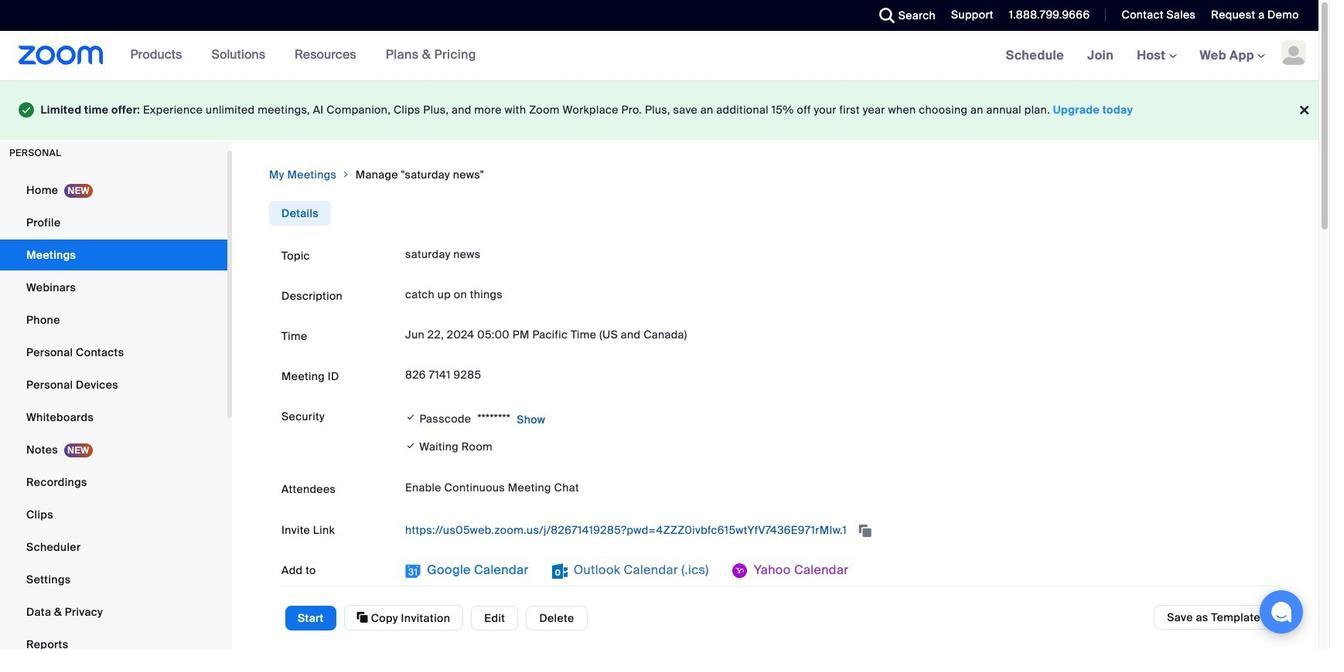 Task type: vqa. For each thing, say whether or not it's contained in the screenshot.
Manage My Meeting tab control tab list
yes



Task type: locate. For each thing, give the bounding box(es) containing it.
tab
[[269, 201, 331, 226]]

add to google calendar image
[[405, 564, 421, 579]]

0 vertical spatial checked image
[[405, 410, 416, 426]]

zoom logo image
[[19, 46, 103, 65]]

footer
[[0, 80, 1319, 140]]

right image
[[341, 167, 351, 182]]

copy url image
[[858, 526, 873, 537]]

banner
[[0, 31, 1319, 81]]

type image
[[19, 99, 34, 121]]

copy image
[[357, 611, 368, 625]]

checked image
[[405, 410, 416, 426], [405, 438, 416, 454]]

1 vertical spatial checked image
[[405, 438, 416, 454]]

profile picture image
[[1282, 40, 1306, 65]]

add to yahoo calendar image
[[732, 564, 748, 579]]



Task type: describe. For each thing, give the bounding box(es) containing it.
meetings navigation
[[994, 31, 1319, 81]]

open chat image
[[1271, 602, 1293, 623]]

add to outlook calendar (.ics) image
[[552, 564, 567, 579]]

product information navigation
[[103, 31, 488, 80]]

personal menu menu
[[0, 174, 227, 650]]

manage saturday news navigation
[[269, 167, 1282, 182]]

2 checked image from the top
[[405, 438, 416, 454]]

manage my meeting tab control tab list
[[269, 201, 331, 226]]

1 checked image from the top
[[405, 410, 416, 426]]



